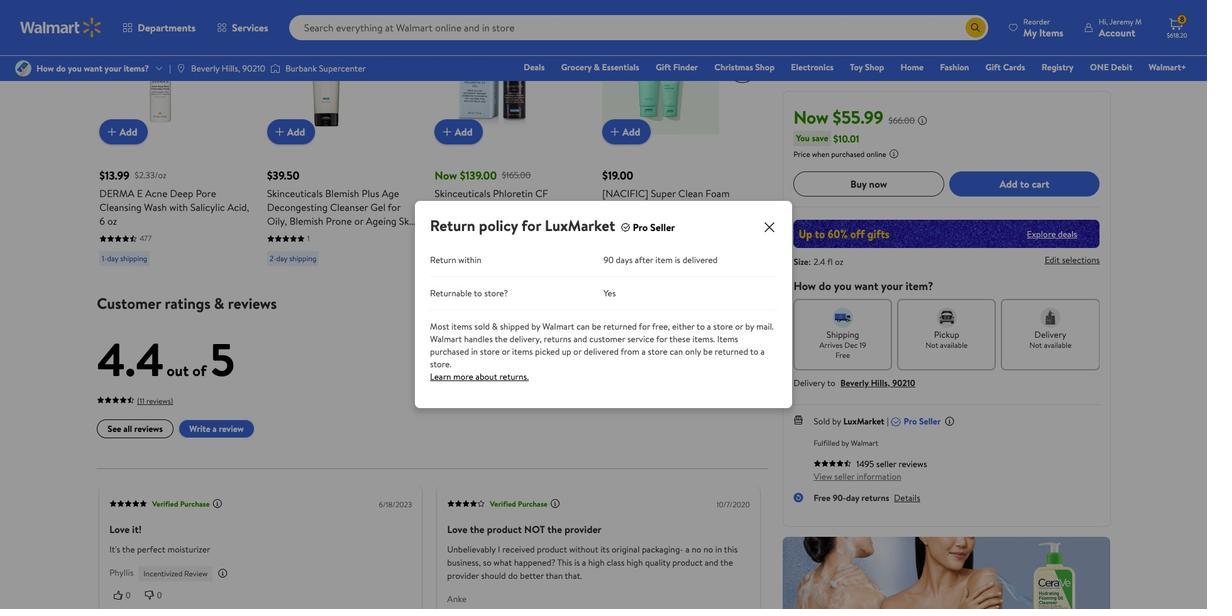 Task type: describe. For each thing, give the bounding box(es) containing it.
add to favorites list, skinceuticals blemish plus age decongesting cleanser gel for oily, blemish prone or ageing skin 240 ml / 8 oz image
[[364, 23, 379, 38]]

1 horizontal spatial 5
[[436, 338, 441, 350]]

(11 reviews) link
[[97, 394, 173, 407]]

2 horizontal spatial walmart
[[851, 438, 878, 449]]

skinceuticals inside $39.50 skinceuticals blemish plus age decongesting cleanser gel for oily, blemish prone or ageing skin 240 ml / 8 oz
[[267, 187, 323, 201]]

3 stars
[[436, 365, 461, 378]]

shipping arrives dec 19 free
[[819, 329, 866, 361]]

1 horizontal spatial purchased
[[831, 149, 865, 160]]

it's
[[109, 544, 120, 557]]

now $55.99
[[793, 105, 883, 130]]

[nacific]
[[602, 187, 649, 201]]

3 add to cart image from the left
[[607, 125, 623, 140]]

0 horizontal spatial store
[[480, 346, 500, 358]]

grocery & essentials link
[[556, 60, 645, 74]]

skin inside 'now $139.00 $165.00 skinceuticals phloretin cf antioxidant treatment gel serum for all skin types 30 ml / 1 oz'
[[466, 214, 484, 228]]

treatment
[[487, 201, 532, 214]]

reviews for 1495 seller reviews
[[898, 458, 927, 471]]

purchase for it!
[[180, 499, 210, 510]]

oz inside 'now $139.00 $165.00 skinceuticals phloretin cf antioxidant treatment gel serum for all skin types 30 ml / 1 oz'
[[551, 214, 561, 228]]

progress bar for 1
[[476, 357, 744, 359]]

stars for 4 stars
[[443, 352, 462, 364]]

4 stars
[[436, 352, 462, 364]]

4.4
[[97, 328, 164, 391]]

0 vertical spatial product
[[487, 523, 522, 537]]

out
[[167, 360, 189, 382]]

90210
[[892, 377, 915, 390]]

debit
[[1111, 61, 1133, 74]]

to down mail. in the right bottom of the page
[[750, 346, 759, 358]]

4 add button from the left
[[602, 119, 651, 145]]

its
[[601, 544, 610, 557]]

1 vertical spatial be
[[703, 346, 713, 358]]

0 horizontal spatial walmart
[[430, 333, 462, 346]]

add to favorites list, derma e acne deep pore cleansing wash with salicylic acid, 6 oz image
[[196, 23, 211, 38]]

intent image for pickup image
[[937, 308, 957, 328]]

1 vertical spatial returned
[[715, 346, 748, 358]]

size
[[793, 256, 808, 269]]

3
[[436, 365, 441, 378]]

close dialog image
[[762, 220, 777, 235]]

by left mail. in the right bottom of the page
[[746, 321, 754, 333]]

registry
[[1042, 61, 1074, 74]]

4.505 stars out of 5, based on 1495 seller reviews element
[[813, 460, 851, 468]]

buy now button
[[793, 172, 944, 197]]

see
[[108, 423, 121, 436]]

pickup not available
[[926, 329, 968, 351]]

1 horizontal spatial luxmarket
[[843, 416, 884, 428]]

this
[[724, 544, 738, 557]]

not for delivery
[[1029, 340, 1042, 351]]

quality
[[645, 557, 670, 570]]

0 vertical spatial reviews
[[228, 293, 277, 314]]

the right it's
[[122, 544, 135, 557]]

or inside $39.50 skinceuticals blemish plus age decongesting cleanser gel for oily, blemish prone or ageing skin 240 ml / 8 oz
[[354, 214, 364, 228]]

product group containing $13.99
[[99, 0, 249, 272]]

for down "treatment"
[[522, 215, 541, 236]]

a right packaging-
[[686, 544, 690, 557]]

1 0 from the left
[[126, 591, 131, 601]]

cleansing
[[99, 201, 142, 214]]

of
[[192, 360, 207, 382]]

product group containing $19.00
[[602, 0, 752, 272]]

& inside most items sold & shipped by walmart can be returned for free, either to a store or by mail. walmart handles the delivery, returns and customer service for these items. items purchased in store or items picked up or delivered from a store can only be returned to a store. learn more about returns.
[[492, 321, 498, 333]]

available for delivery
[[1044, 340, 1071, 351]]

all inside 'now $139.00 $165.00 skinceuticals phloretin cf antioxidant treatment gel serum for all skin types 30 ml / 1 oz'
[[452, 214, 463, 228]]

or left mail. in the right bottom of the page
[[735, 321, 743, 333]]

class
[[607, 557, 625, 570]]

verified purchase for it!
[[152, 499, 210, 510]]

add for $13.99
[[119, 125, 137, 139]]

edit selections button
[[1045, 254, 1100, 267]]

skinceuticals inside 'now $139.00 $165.00 skinceuticals phloretin cf antioxidant treatment gel serum for all skin types 30 ml / 1 oz'
[[435, 187, 491, 201]]

1 vertical spatial free
[[813, 492, 830, 505]]

0 vertical spatial can
[[577, 321, 590, 333]]

this
[[557, 557, 572, 570]]

days
[[616, 254, 633, 267]]

up to sixty percent off deals. shop now. image
[[793, 220, 1100, 248]]

legal information image
[[889, 149, 899, 159]]

ml inside $39.50 skinceuticals blemish plus age decongesting cleanser gel for oily, blemish prone or ageing skin 240 ml / 8 oz
[[287, 228, 298, 242]]

more
[[453, 371, 473, 384]]

that.
[[565, 571, 582, 583]]

8 $618.20
[[1167, 14, 1188, 40]]

0 vertical spatial be
[[592, 321, 601, 333]]

not for pickup
[[926, 340, 938, 351]]

write
[[189, 423, 210, 436]]

details
[[894, 492, 921, 505]]

0 vertical spatial do
[[819, 279, 831, 294]]

review
[[219, 423, 244, 436]]

day for $139.00
[[444, 253, 455, 264]]

90-
[[832, 492, 846, 505]]

1 horizontal spatial items
[[512, 346, 533, 358]]

moisturizer
[[168, 544, 210, 557]]

received
[[502, 544, 535, 557]]

2 high from the left
[[627, 557, 643, 570]]

prone
[[326, 214, 352, 228]]

now for now $139.00 $165.00 skinceuticals phloretin cf antioxidant treatment gel serum for all skin types 30 ml / 1 oz
[[435, 168, 457, 184]]

1 inside 'now $139.00 $165.00 skinceuticals phloretin cf antioxidant treatment gel serum for all skin types 30 ml / 1 oz'
[[546, 214, 549, 228]]

love for love it!
[[109, 523, 130, 537]]

christmas
[[715, 61, 753, 74]]

types
[[486, 214, 510, 228]]

a down the without
[[582, 557, 586, 570]]

the right not
[[548, 523, 562, 537]]

4
[[436, 352, 441, 364]]

customer
[[589, 333, 625, 346]]

love the product not the provider
[[447, 523, 602, 537]]

1-day shipping
[[102, 253, 147, 264]]

product group containing $39.50
[[267, 0, 417, 272]]

or right the up
[[574, 346, 582, 358]]

one debit
[[1090, 61, 1133, 74]]

age
[[382, 187, 399, 201]]

a down mail. in the right bottom of the page
[[761, 346, 765, 358]]

cf
[[535, 187, 548, 201]]

free 90-day returns details
[[813, 492, 921, 505]]

2- for skinceuticals
[[270, 253, 276, 264]]

your
[[881, 279, 903, 294]]

delivery,
[[510, 333, 542, 346]]

free inside shipping arrives dec 19 free
[[835, 350, 850, 361]]

& inside grocery & essentials link
[[594, 61, 600, 74]]

to for returnable
[[474, 287, 482, 300]]

$13.99 $2.33/oz derma e acne deep pore cleansing wash with salicylic acid, 6 oz
[[99, 168, 249, 228]]

view seller information
[[813, 471, 901, 484]]

6/18/2023
[[379, 500, 412, 511]]

0 horizontal spatial blemish
[[290, 214, 324, 228]]

walmart image
[[20, 18, 102, 38]]

0 horizontal spatial 5
[[210, 328, 235, 391]]

$13.99
[[99, 168, 130, 184]]

most items sold & shipped by walmart can be returned for free, either to a store or by mail. walmart handles the delivery, returns and customer service for these items. items purchased in store or items picked up or delivered from a store can only be returned to a store. learn more about returns.
[[430, 321, 774, 384]]

delivery for not
[[1034, 329, 1066, 341]]

8 inside $39.50 skinceuticals blemish plus age decongesting cleanser gel for oily, blemish prone or ageing skin 240 ml / 8 oz
[[306, 228, 312, 242]]

to for delivery
[[827, 377, 835, 390]]

1 horizontal spatial delivered
[[683, 254, 718, 267]]

fulfilled by walmart
[[813, 438, 878, 449]]

verified purchase for the
[[490, 499, 548, 510]]

to for add
[[1020, 177, 1029, 191]]

seller for view
[[834, 471, 855, 484]]

1 horizontal spatial store
[[648, 346, 668, 358]]

selections
[[1062, 254, 1100, 267]]

ml inside 'now $139.00 $165.00 skinceuticals phloretin cf antioxidant treatment gel serum for all skin types 30 ml / 1 oz'
[[526, 214, 537, 228]]

1-
[[102, 253, 107, 264]]

delivered inside most items sold & shipped by walmart can be returned for free, either to a store or by mail. walmart handles the delivery, returns and customer service for these items. items purchased in store or items picked up or delivered from a store can only be returned to a store. learn more about returns.
[[584, 346, 619, 358]]

in inside "unbelievably i received product without its original packaging- a no no in this business, so what happened? this is a high class high quality product and the provider should do better than that."
[[715, 544, 722, 557]]

when
[[812, 149, 829, 160]]

add up the $19.00
[[623, 125, 640, 139]]

$66.00
[[888, 114, 915, 127]]

verified for the
[[490, 499, 516, 510]]

pores,
[[665, 214, 692, 228]]

1 horizontal spatial pro
[[904, 416, 917, 428]]

$55.99
[[833, 105, 883, 130]]

$10.01
[[833, 132, 859, 146]]

gift for gift finder
[[656, 61, 671, 74]]

intent image for shipping image
[[833, 308, 853, 328]]

business,
[[447, 557, 481, 570]]

delivery to beverly hills, 90210
[[793, 377, 915, 390]]

fashion
[[940, 61, 969, 74]]

picked
[[535, 346, 560, 358]]

cart
[[1032, 177, 1049, 191]]

shop for toy shop
[[865, 61, 884, 74]]

1 vertical spatial pro seller
[[904, 416, 941, 428]]

1 vertical spatial product
[[537, 544, 567, 557]]

1 horizontal spatial blemish
[[325, 187, 359, 201]]

$39.50 skinceuticals blemish plus age decongesting cleanser gel for oily, blemish prone or ageing skin 240 ml / 8 oz
[[267, 168, 417, 242]]

add inside button
[[1000, 177, 1018, 191]]

or up returns. at bottom left
[[502, 346, 510, 358]]

to right "either"
[[697, 321, 705, 333]]

mail.
[[757, 321, 774, 333]]

add to cart image for $39.50
[[272, 125, 287, 140]]

2 vertical spatial product
[[673, 557, 703, 570]]

seller for 1495
[[876, 458, 896, 471]]

clogged
[[626, 214, 663, 228]]

returnable to store?
[[430, 287, 508, 300]]

pro inside return policy for luxmarket dialog
[[633, 221, 648, 235]]

2.4
[[813, 256, 825, 269]]

dec
[[844, 340, 858, 351]]

gel inside $39.50 skinceuticals blemish plus age decongesting cleanser gel for oily, blemish prone or ageing skin 240 ml / 8 oz
[[371, 201, 386, 214]]

save
[[812, 132, 828, 145]]

add button for $39.50
[[267, 119, 315, 145]]

1 horizontal spatial provider
[[565, 523, 602, 537]]

you save $10.01
[[796, 132, 859, 146]]

a right from
[[642, 346, 646, 358]]

love for love the product not the provider
[[447, 523, 468, 537]]

10/7/2020
[[717, 500, 750, 511]]

skin inside $39.50 skinceuticals blemish plus age decongesting cleanser gel for oily, blemish prone or ageing skin 240 ml / 8 oz
[[399, 214, 417, 228]]

review
[[184, 569, 208, 580]]

2- for $139.00
[[437, 253, 444, 264]]

return for return policy for luxmarket
[[430, 215, 475, 236]]

edit
[[1045, 254, 1060, 267]]

1 vertical spatial seller
[[919, 416, 941, 428]]

christmas shop link
[[709, 60, 780, 74]]

gel inside 'now $139.00 $165.00 skinceuticals phloretin cf antioxidant treatment gel serum for all skin types 30 ml / 1 oz'
[[534, 201, 549, 214]]

available for pickup
[[940, 340, 968, 351]]

from
[[621, 346, 640, 358]]

/ inside $39.50 skinceuticals blemish plus age decongesting cleanser gel for oily, blemish prone or ageing skin 240 ml / 8 oz
[[300, 228, 304, 242]]

a left the 'items'
[[707, 321, 711, 333]]

derma
[[99, 187, 135, 201]]

1 high from the left
[[588, 557, 605, 570]]



Task type: vqa. For each thing, say whether or not it's contained in the screenshot.
Gift Cards Gift
yes



Task type: locate. For each thing, give the bounding box(es) containing it.
$19.00
[[602, 168, 633, 184]]

store
[[713, 321, 733, 333], [480, 346, 500, 358], [648, 346, 668, 358]]

shop right christmas
[[755, 61, 775, 74]]

& right grocery
[[594, 61, 600, 74]]

1 2-day shipping from the left
[[270, 253, 316, 264]]

salicylic
[[190, 201, 225, 214]]

shipping for $2.33/oz
[[120, 253, 147, 264]]

0 vertical spatial provider
[[565, 523, 602, 537]]

add to cart button
[[949, 172, 1100, 197]]

240
[[267, 228, 284, 242]]

unbelievably
[[447, 544, 496, 557]]

0 vertical spatial delivery
[[1034, 329, 1066, 341]]

1 vertical spatial returns
[[861, 492, 889, 505]]

1 horizontal spatial 2-
[[437, 253, 444, 264]]

0 horizontal spatial is
[[574, 557, 580, 570]]

add button for $13.99
[[99, 119, 148, 145]]

1 left 'serum'
[[546, 214, 549, 228]]

1 horizontal spatial available
[[1044, 340, 1071, 351]]

0 horizontal spatial purchased
[[430, 346, 469, 358]]

0 vertical spatial 1
[[546, 214, 549, 228]]

2 available from the left
[[1044, 340, 1071, 351]]

shipping for $139.00
[[457, 253, 484, 264]]

1 skin from the left
[[399, 214, 417, 228]]

2 return from the top
[[430, 254, 456, 267]]

0 horizontal spatial verified purchase
[[152, 499, 210, 510]]

(11
[[137, 396, 145, 407]]

0 horizontal spatial gift
[[656, 61, 671, 74]]

returns right delivery,
[[544, 333, 571, 346]]

now for now $55.99
[[793, 105, 828, 130]]

product down packaging-
[[673, 557, 703, 570]]

1 available from the left
[[940, 340, 968, 351]]

2 vertical spatial &
[[492, 321, 498, 333]]

luxmarket
[[545, 215, 615, 236], [843, 416, 884, 428]]

product group
[[99, 0, 249, 272], [267, 0, 417, 272], [435, 0, 585, 272], [602, 0, 752, 272]]

ml right 30
[[526, 214, 537, 228]]

oz inside $13.99 $2.33/oz derma e acne deep pore cleansing wash with salicylic acid, 6 oz
[[107, 214, 117, 228]]

2-day shipping
[[270, 253, 316, 264], [437, 253, 484, 264]]

0 horizontal spatial provider
[[447, 571, 479, 583]]

available down intent image for delivery
[[1044, 340, 1071, 351]]

seller right | in the right of the page
[[919, 416, 941, 428]]

skin inside '$19.00 [nacific] super clean foam cleanser, 50ml +100ml, kaolin clay, clogged pores, all skin type'
[[709, 214, 727, 228]]

8 inside 8 $618.20
[[1180, 14, 1185, 25]]

1 horizontal spatial walmart
[[543, 321, 575, 333]]

progress bar up 2 stars button
[[476, 371, 744, 373]]

returned up from
[[604, 321, 637, 333]]

gift inside gift cards link
[[986, 61, 1001, 74]]

walmart up the up
[[543, 321, 575, 333]]

1 horizontal spatial purchase
[[518, 499, 548, 510]]

1 shipping from the left
[[120, 253, 147, 264]]

0 horizontal spatial love
[[109, 523, 130, 537]]

2 gift from the left
[[986, 61, 1001, 74]]

1 0 button from the left
[[109, 590, 141, 603]]

2 all from the left
[[695, 214, 706, 228]]

2 horizontal spatial &
[[594, 61, 600, 74]]

0 vertical spatial blemish
[[325, 187, 359, 201]]

day down view seller information link
[[846, 492, 859, 505]]

0 vertical spatial pro seller
[[633, 221, 675, 235]]

want
[[854, 279, 878, 294]]

do down what
[[508, 571, 518, 583]]

seller inside return policy for luxmarket dialog
[[650, 221, 675, 235]]

antioxidant
[[435, 201, 485, 214]]

day for $2.33/oz
[[107, 253, 118, 264]]

Search search field
[[289, 15, 988, 40]]

0 horizontal spatial in
[[471, 346, 478, 358]]

1 vertical spatial 1
[[307, 233, 310, 244]]

blemish up prone
[[325, 187, 359, 201]]

2 purchase from the left
[[518, 499, 548, 510]]

1 gift from the left
[[656, 61, 671, 74]]

shipping up returnable to store? on the left top of page
[[457, 253, 484, 264]]

1 gel from the left
[[371, 201, 386, 214]]

all right for
[[452, 214, 463, 228]]

1 vertical spatial reviews
[[134, 423, 163, 436]]

1 vertical spatial 8
[[306, 228, 312, 242]]

love
[[109, 523, 130, 537], [447, 523, 468, 537]]

2 vertical spatial 8
[[751, 338, 756, 350]]

0 button down phyllis
[[109, 590, 141, 603]]

returns.
[[500, 371, 529, 384]]

0 horizontal spatial &
[[214, 293, 224, 314]]

1 horizontal spatial seller
[[919, 416, 941, 428]]

1 vertical spatial provider
[[447, 571, 479, 583]]

customer ratings & reviews
[[97, 293, 277, 314]]

& right sold
[[492, 321, 498, 333]]

1 horizontal spatial 2-day shipping
[[437, 253, 484, 264]]

derma e acne deep pore cleansing wash with salicylic acid, 6 oz image
[[99, 18, 216, 135]]

skin right 'ageing'
[[399, 214, 417, 228]]

by right shipped
[[532, 321, 540, 333]]

kaolin
[[707, 201, 733, 214]]

seller
[[650, 221, 675, 235], [919, 416, 941, 428]]

0 horizontal spatial free
[[813, 492, 830, 505]]

6
[[99, 214, 105, 228]]

1 vertical spatial in
[[715, 544, 722, 557]]

love up unbelievably
[[447, 523, 468, 537]]

and right quality
[[705, 557, 719, 570]]

1 skinceuticals from the left
[[267, 187, 323, 201]]

2 shipping from the left
[[289, 253, 316, 264]]

reviews for see all reviews
[[134, 423, 163, 436]]

is inside return policy for luxmarket dialog
[[675, 254, 681, 267]]

1 horizontal spatial /
[[540, 214, 543, 228]]

oz inside $39.50 skinceuticals blemish plus age decongesting cleanser gel for oily, blemish prone or ageing skin 240 ml / 8 oz
[[314, 228, 324, 242]]

1 shop from the left
[[755, 61, 775, 74]]

1 progress bar from the top
[[476, 343, 744, 345]]

to left store?
[[474, 287, 482, 300]]

delivered up 3 stars button
[[584, 346, 619, 358]]

2 2-day shipping from the left
[[437, 253, 484, 264]]

returned right only
[[715, 346, 748, 358]]

return within
[[430, 254, 482, 267]]

2 vertical spatial progress bar
[[476, 371, 744, 373]]

returns down information
[[861, 492, 889, 505]]

in inside most items sold & shipped by walmart can be returned for free, either to a store or by mail. walmart handles the delivery, returns and customer service for these items. items purchased in store or items picked up or delivered from a store can only be returned to a store. learn more about returns.
[[471, 346, 478, 358]]

8 up the $618.20
[[1180, 14, 1185, 25]]

8 down decongesting
[[306, 228, 312, 242]]

0 horizontal spatial be
[[592, 321, 601, 333]]

return for return within
[[430, 254, 456, 267]]

2 love from the left
[[447, 523, 468, 537]]

oz
[[107, 214, 117, 228], [551, 214, 561, 228], [314, 228, 324, 242], [835, 256, 843, 269]]

no right packaging-
[[692, 544, 702, 557]]

items
[[452, 321, 472, 333], [512, 346, 533, 358]]

1 horizontal spatial shop
[[865, 61, 884, 74]]

purchased up 3 stars
[[430, 346, 469, 358]]

high down original
[[627, 557, 643, 570]]

pro right | in the right of the page
[[904, 416, 917, 428]]

2 0 button from the left
[[141, 590, 172, 603]]

8 right the 'items'
[[751, 338, 756, 350]]

2 horizontal spatial add to cart image
[[607, 125, 623, 140]]

fl
[[827, 256, 833, 269]]

free left '90-'
[[813, 492, 830, 505]]

do left you on the right of page
[[819, 279, 831, 294]]

shipping for skinceuticals
[[289, 253, 316, 264]]

pro seller
[[633, 221, 675, 235], [904, 416, 941, 428]]

purchased down "$10.01" at the right top
[[831, 149, 865, 160]]

stars right the 2
[[443, 379, 461, 392]]

2 add button from the left
[[267, 119, 315, 145]]

seller right 1495 on the right bottom of page
[[876, 458, 896, 471]]

0 horizontal spatial luxmarket
[[545, 215, 615, 236]]

1 add button from the left
[[99, 119, 148, 145]]

gel right the 'cleanser'
[[371, 201, 386, 214]]

0 button down incentivized
[[141, 590, 172, 603]]

one
[[1090, 61, 1109, 74]]

add button for now
[[435, 119, 483, 145]]

the down this
[[721, 557, 733, 570]]

3 add button from the left
[[435, 119, 483, 145]]

0 horizontal spatial seller
[[834, 471, 855, 484]]

1 horizontal spatial shipping
[[289, 253, 316, 264]]

verified up "love the product not the provider"
[[490, 499, 516, 510]]

2
[[436, 379, 441, 392]]

2 horizontal spatial store
[[713, 321, 733, 333]]

up
[[562, 346, 571, 358]]

phyllis
[[109, 567, 134, 580]]

skinceuticals blemish plus age decongesting cleanser gel for oily, blemish prone or ageing skin 240 ml / 8 oz image
[[267, 18, 384, 135]]

1 horizontal spatial gel
[[534, 201, 549, 214]]

add button up $139.00 on the top of the page
[[435, 119, 483, 145]]

add for now
[[455, 125, 473, 139]]

add to cart image
[[104, 125, 119, 140]]

delivery inside 'delivery not available'
[[1034, 329, 1066, 341]]

either
[[672, 321, 695, 333]]

gift for gift cards
[[986, 61, 1001, 74]]

1 vertical spatial return
[[430, 254, 456, 267]]

2 horizontal spatial reviews
[[898, 458, 927, 471]]

to left beverly on the right bottom of page
[[827, 377, 835, 390]]

0 vertical spatial returns
[[544, 333, 571, 346]]

walmart up 1495 on the right bottom of page
[[851, 438, 878, 449]]

is inside "unbelievably i received product without its original packaging- a no no in this business, so what happened? this is a high class high quality product and the provider should do better than that."
[[574, 557, 580, 570]]

next slide for products you may also like list image
[[727, 53, 758, 83]]

0 vertical spatial progress bar
[[476, 343, 744, 345]]

super
[[651, 187, 676, 201]]

shop for christmas shop
[[755, 61, 775, 74]]

4 product group from the left
[[602, 0, 752, 272]]

by right fulfilled
[[841, 438, 849, 449]]

progress bar
[[476, 343, 744, 345], [476, 357, 744, 359], [476, 371, 744, 373]]

2 horizontal spatial 1
[[752, 352, 755, 364]]

0 horizontal spatial now
[[435, 168, 457, 184]]

toy
[[850, 61, 863, 74]]

returns inside most items sold & shipped by walmart can be returned for free, either to a store or by mail. walmart handles the delivery, returns and customer service for these items. items purchased in store or items picked up or delivered from a store can only be returned to a store. learn more about returns.
[[544, 333, 571, 346]]

shipping down decongesting
[[289, 253, 316, 264]]

1 vertical spatial progress bar
[[476, 357, 744, 359]]

3 skin from the left
[[709, 214, 727, 228]]

0 horizontal spatial returned
[[604, 321, 637, 333]]

1 2- from the left
[[270, 253, 276, 264]]

Walmart Site-Wide search field
[[289, 15, 988, 40]]

available down intent image for pickup
[[940, 340, 968, 351]]

and inside most items sold & shipped by walmart can be returned for free, either to a store or by mail. walmart handles the delivery, returns and customer service for these items. items purchased in store or items picked up or delivered from a store can only be returned to a store. learn more about returns.
[[574, 333, 587, 346]]

seller down 50ml
[[650, 221, 675, 235]]

policy
[[479, 215, 518, 236]]

the
[[495, 333, 508, 346], [470, 523, 485, 537], [548, 523, 562, 537], [122, 544, 135, 557], [721, 557, 733, 570]]

0 horizontal spatial pro seller
[[633, 221, 675, 235]]

and inside "unbelievably i received product without its original packaging- a no no in this business, so what happened? this is a high class high quality product and the provider should do better than that."
[[705, 557, 719, 570]]

2-day shipping for $139.00
[[437, 253, 484, 264]]

1 horizontal spatial 8
[[751, 338, 756, 350]]

+100ml,
[[670, 201, 704, 214]]

for left these
[[656, 333, 668, 346]]

in left this
[[715, 544, 722, 557]]

0 horizontal spatial skin
[[399, 214, 417, 228]]

sold
[[475, 321, 490, 333]]

learn more about strikethrough prices image
[[917, 116, 927, 126]]

3 shipping from the left
[[457, 253, 484, 264]]

progress bar for 8
[[476, 343, 744, 345]]

2 add to cart image from the left
[[440, 125, 455, 140]]

toy shop link
[[845, 60, 890, 74]]

add button up $39.50
[[267, 119, 315, 145]]

not down intent image for pickup
[[926, 340, 938, 351]]

30
[[512, 214, 524, 228]]

return policy for luxmarket dialog
[[415, 201, 792, 409]]

1 horizontal spatial now
[[793, 105, 828, 130]]

intent image for delivery image
[[1040, 308, 1060, 328]]

skinceuticals down $39.50
[[267, 187, 323, 201]]

for right plus
[[388, 201, 401, 214]]

1 vertical spatial delivered
[[584, 346, 619, 358]]

2 shop from the left
[[865, 61, 884, 74]]

write a review
[[189, 423, 244, 436]]

8 for 8 $618.20
[[1180, 14, 1185, 25]]

0 down incentivized
[[157, 591, 162, 601]]

2 skin from the left
[[466, 214, 484, 228]]

0 vertical spatial &
[[594, 61, 600, 74]]

2-day shipping for skinceuticals
[[270, 253, 316, 264]]

/ right 30
[[540, 214, 543, 228]]

delivered right item
[[683, 254, 718, 267]]

provider inside "unbelievably i received product without its original packaging- a no no in this business, so what happened? this is a high class high quality product and the provider should do better than that."
[[447, 571, 479, 583]]

purchase up not
[[518, 499, 548, 510]]

0 horizontal spatial 0
[[126, 591, 131, 601]]

not inside pickup not available
[[926, 340, 938, 351]]

all inside '$19.00 [nacific] super clean foam cleanser, 50ml +100ml, kaolin clay, clogged pores, all skin type'
[[695, 214, 706, 228]]

wash
[[144, 201, 167, 214]]

for left free,
[[639, 321, 650, 333]]

0 horizontal spatial reviews
[[134, 423, 163, 436]]

1 verified purchase from the left
[[152, 499, 210, 510]]

1 horizontal spatial skinceuticals
[[435, 187, 491, 201]]

0 horizontal spatial delivery
[[793, 377, 825, 390]]

1 right 240
[[307, 233, 310, 244]]

0 horizontal spatial gel
[[371, 201, 386, 214]]

available inside pickup not available
[[940, 340, 968, 351]]

0 horizontal spatial 2-day shipping
[[270, 253, 316, 264]]

2-day shipping up returnable to store? on the left top of page
[[437, 253, 484, 264]]

0 vertical spatial items
[[452, 321, 472, 333]]

fashion link
[[935, 60, 975, 74]]

about
[[476, 371, 497, 384]]

you
[[834, 279, 851, 294]]

1 horizontal spatial returns
[[861, 492, 889, 505]]

0 vertical spatial returned
[[604, 321, 637, 333]]

1 verified from the left
[[152, 499, 178, 510]]

skin
[[399, 214, 417, 228], [466, 214, 484, 228], [709, 214, 727, 228]]

2- left within
[[437, 253, 444, 264]]

/ inside 'now $139.00 $165.00 skinceuticals phloretin cf antioxidant treatment gel serum for all skin types 30 ml / 1 oz'
[[540, 214, 543, 228]]

delivery down intent image for delivery
[[1034, 329, 1066, 341]]

not down intent image for delivery
[[1029, 340, 1042, 351]]

available
[[940, 340, 968, 351], [1044, 340, 1071, 351]]

a
[[707, 321, 711, 333], [642, 346, 646, 358], [761, 346, 765, 358], [212, 423, 217, 436], [686, 544, 690, 557], [582, 557, 586, 570]]

2 vertical spatial 1
[[752, 352, 755, 364]]

0 horizontal spatial purchase
[[180, 499, 210, 510]]

add for $39.50
[[287, 125, 305, 139]]

0 horizontal spatial available
[[940, 340, 968, 351]]

pro seller right | in the right of the page
[[904, 416, 941, 428]]

unbelievably i received product without its original packaging- a no no in this business, so what happened? this is a high class high quality product and the provider should do better than that.
[[447, 544, 738, 583]]

add to cart image
[[272, 125, 287, 140], [440, 125, 455, 140], [607, 125, 623, 140]]

0 vertical spatial now
[[793, 105, 828, 130]]

0 horizontal spatial verified
[[152, 499, 178, 510]]

now inside 'now $139.00 $165.00 skinceuticals phloretin cf antioxidant treatment gel serum for all skin types 30 ml / 1 oz'
[[435, 168, 457, 184]]

0 horizontal spatial returns
[[544, 333, 571, 346]]

2 skinceuticals from the left
[[435, 187, 491, 201]]

/
[[540, 214, 543, 228], [300, 228, 304, 242]]

1 vertical spatial now
[[435, 168, 457, 184]]

pro down 50ml
[[633, 221, 648, 235]]

item?
[[905, 279, 933, 294]]

serum
[[552, 201, 580, 214]]

0 horizontal spatial items
[[452, 321, 472, 333]]

1 return from the top
[[430, 215, 475, 236]]

without
[[569, 544, 599, 557]]

add button up $13.99
[[99, 119, 148, 145]]

90
[[604, 254, 614, 267]]

[nacific] super clean foam cleanser, 50ml +100ml, kaolin clay, clogged pores, all skin type image
[[602, 18, 719, 135]]

luxmarket left | in the right of the page
[[843, 416, 884, 428]]

high down its
[[588, 557, 605, 570]]

cards
[[1003, 61, 1025, 74]]

0 down phyllis
[[126, 591, 131, 601]]

purchased inside most items sold & shipped by walmart can be returned for free, either to a store or by mail. walmart handles the delivery, returns and customer service for these items. items purchased in store or items picked up or delivered from a store can only be returned to a store. learn more about returns.
[[430, 346, 469, 358]]

deep
[[170, 187, 193, 201]]

8 for 8
[[751, 338, 756, 350]]

1 vertical spatial can
[[670, 346, 683, 358]]

by right sold
[[832, 416, 841, 428]]

0 horizontal spatial 1
[[307, 233, 310, 244]]

beverly hills, 90210 button
[[840, 377, 915, 390]]

item
[[656, 254, 673, 267]]

add to cart image for now
[[440, 125, 455, 140]]

provider up the without
[[565, 523, 602, 537]]

2 verified from the left
[[490, 499, 516, 510]]

1 no from the left
[[692, 544, 702, 557]]

information
[[857, 471, 901, 484]]

product up the this on the left bottom of page
[[537, 544, 567, 557]]

0 horizontal spatial seller
[[650, 221, 675, 235]]

1 purchase from the left
[[180, 499, 210, 510]]

2 0 from the left
[[157, 591, 162, 601]]

day up customer
[[107, 253, 118, 264]]

0 vertical spatial is
[[675, 254, 681, 267]]

verified purchase up "love the product not the provider"
[[490, 499, 548, 510]]

2- down 240
[[270, 253, 276, 264]]

product group containing now $139.00
[[435, 0, 585, 272]]

1 horizontal spatial 0
[[157, 591, 162, 601]]

stars for 2 stars
[[443, 379, 461, 392]]

gift left the finder
[[656, 61, 671, 74]]

now
[[869, 177, 887, 191]]

5
[[210, 328, 235, 391], [436, 338, 441, 350]]

stars for 5 stars
[[443, 338, 461, 350]]

it's the perfect moisturizer
[[109, 544, 210, 557]]

1 vertical spatial pro
[[904, 416, 917, 428]]

1 horizontal spatial be
[[703, 346, 713, 358]]

these
[[670, 333, 691, 346]]

what
[[494, 557, 512, 570]]

purchase for the
[[518, 499, 548, 510]]

luxmarket inside dialog
[[545, 215, 615, 236]]

1 all from the left
[[452, 214, 463, 228]]

pro seller inside return policy for luxmarket dialog
[[633, 221, 675, 235]]

to inside button
[[1020, 177, 1029, 191]]

5 up 4
[[436, 338, 441, 350]]

1 horizontal spatial seller
[[876, 458, 896, 471]]

store?
[[484, 287, 508, 300]]

essentials
[[602, 61, 639, 74]]

stars
[[443, 338, 461, 350], [443, 352, 462, 364], [443, 365, 461, 378], [443, 379, 461, 392]]

2 no from the left
[[704, 544, 713, 557]]

1 not from the left
[[926, 340, 938, 351]]

1 horizontal spatial free
[[835, 350, 850, 361]]

oz right the fl
[[835, 256, 843, 269]]

add up $39.50
[[287, 125, 305, 139]]

no left this
[[704, 544, 713, 557]]

0 vertical spatial purchased
[[831, 149, 865, 160]]

for inside $39.50 skinceuticals blemish plus age decongesting cleanser gel for oily, blemish prone or ageing skin 240 ml / 8 oz
[[388, 201, 401, 214]]

a right write
[[212, 423, 217, 436]]

2 2- from the left
[[437, 253, 444, 264]]

2 product group from the left
[[267, 0, 417, 272]]

1 product group from the left
[[99, 0, 249, 272]]

available inside 'delivery not available'
[[1044, 340, 1071, 351]]

skinceuticals phloretin cf antioxidant treatment gel serum for all skin types 30 ml / 1 oz image
[[435, 18, 552, 135]]

gift inside gift finder link
[[656, 61, 671, 74]]

is right the this on the left bottom of page
[[574, 557, 580, 570]]

1495
[[856, 458, 874, 471]]

1 horizontal spatial do
[[819, 279, 831, 294]]

luxmarket down 'serum'
[[545, 215, 615, 236]]

how
[[793, 279, 816, 294]]

stars for 3 stars
[[443, 365, 461, 378]]

1 love from the left
[[109, 523, 130, 537]]

happened?
[[514, 557, 556, 570]]

1 vertical spatial do
[[508, 571, 518, 583]]

2 horizontal spatial product
[[673, 557, 703, 570]]

the right handles
[[495, 333, 508, 346]]

0 horizontal spatial all
[[452, 214, 463, 228]]

acid,
[[227, 201, 249, 214]]

$139.00
[[460, 168, 497, 184]]

1 horizontal spatial gift
[[986, 61, 1001, 74]]

1495 seller reviews
[[856, 458, 927, 471]]

the inside "unbelievably i received product without its original packaging- a no no in this business, so what happened? this is a high class high quality product and the provider should do better than that."
[[721, 557, 733, 570]]

2 gel from the left
[[534, 201, 549, 214]]

size : 2.4 fl oz
[[793, 256, 843, 269]]

the inside most items sold & shipped by walmart can be returned for free, either to a store or by mail. walmart handles the delivery, returns and customer service for these items. items purchased in store or items picked up or delivered from a store can only be returned to a store. learn more about returns.
[[495, 333, 508, 346]]

the up unbelievably
[[470, 523, 485, 537]]

2 not from the left
[[1029, 340, 1042, 351]]

progress bar inside 3 stars button
[[476, 371, 744, 373]]

do inside "unbelievably i received product without its original packaging- a no no in this business, so what happened? this is a high class high quality product and the provider should do better than that."
[[508, 571, 518, 583]]

1 vertical spatial &
[[214, 293, 224, 314]]

not inside 'delivery not available'
[[1029, 340, 1042, 351]]

now up the you
[[793, 105, 828, 130]]

shipping down 477
[[120, 253, 147, 264]]

1 add to cart image from the left
[[272, 125, 287, 140]]

1 horizontal spatial add to cart image
[[440, 125, 455, 140]]

ageing
[[366, 214, 397, 228]]

90 days after item is delivered
[[604, 254, 718, 267]]

2 verified purchase from the left
[[490, 499, 548, 510]]

return policy for luxmarket
[[430, 215, 615, 236]]

sold by luxmarket
[[813, 416, 884, 428]]

3 progress bar from the top
[[476, 371, 744, 373]]

0 horizontal spatial skinceuticals
[[267, 187, 323, 201]]

than
[[546, 571, 563, 583]]

online
[[866, 149, 886, 160]]

0 horizontal spatial /
[[300, 228, 304, 242]]

verified for it!
[[152, 499, 178, 510]]

to
[[1020, 177, 1029, 191], [474, 287, 482, 300], [697, 321, 705, 333], [750, 346, 759, 358], [827, 377, 835, 390]]

delivery for to
[[793, 377, 825, 390]]

0 horizontal spatial ml
[[287, 228, 298, 242]]

pore
[[196, 187, 216, 201]]

finder
[[673, 61, 698, 74]]

477
[[140, 233, 152, 244]]

day for skinceuticals
[[276, 253, 288, 264]]

gift finder
[[656, 61, 698, 74]]

gift cards link
[[980, 60, 1031, 74]]

day down 240
[[276, 253, 288, 264]]

3 product group from the left
[[435, 0, 585, 272]]

2 progress bar from the top
[[476, 357, 744, 359]]



